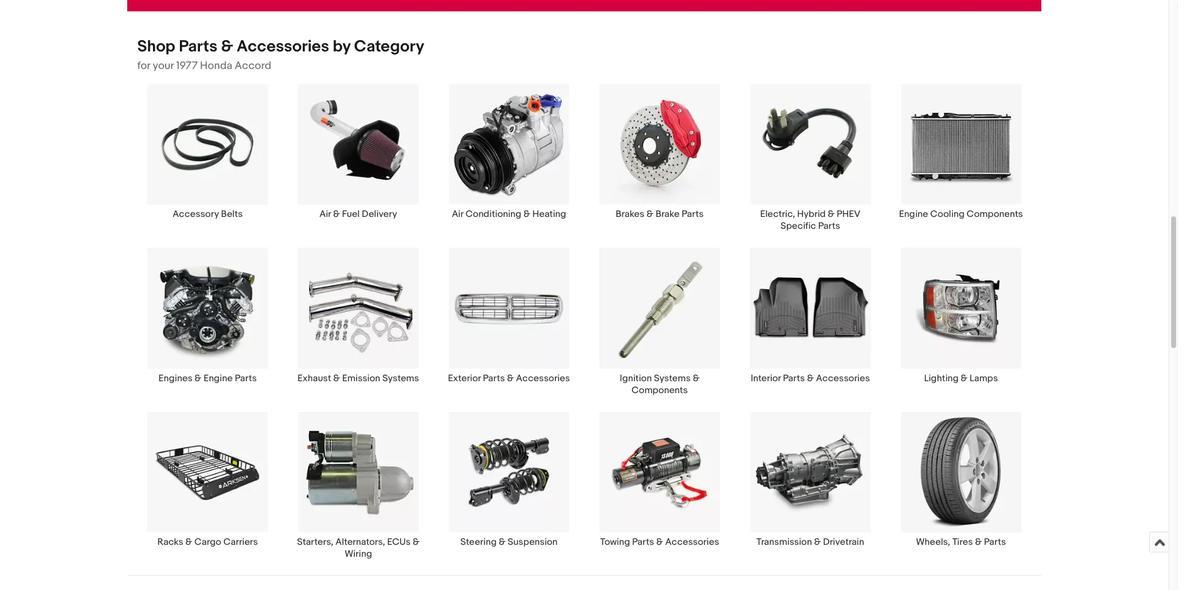 Task type: locate. For each thing, give the bounding box(es) containing it.
accessories
[[237, 37, 329, 57], [516, 372, 570, 384], [816, 372, 870, 384], [665, 536, 719, 548]]

interior parts & accessories link
[[735, 247, 886, 384]]

drivetrain
[[823, 536, 864, 548]]

1 systems from the left
[[382, 372, 419, 384]]

engine left cooling
[[899, 208, 928, 220]]

cooling
[[930, 208, 965, 220]]

systems
[[382, 372, 419, 384], [654, 372, 691, 384]]

& left drivetrain
[[814, 536, 821, 548]]

2 systems from the left
[[654, 372, 691, 384]]

systems right 'emission'
[[382, 372, 419, 384]]

1 horizontal spatial engine
[[899, 208, 928, 220]]

& inside electric, hybrid & phev specific parts
[[828, 208, 835, 220]]

accessories for exterior
[[516, 372, 570, 384]]

hybrid
[[797, 208, 826, 220]]

systems inside the ignition systems & components
[[654, 372, 691, 384]]

& right the towing
[[656, 536, 663, 548]]

0 vertical spatial engine
[[899, 208, 928, 220]]

1 horizontal spatial air
[[452, 208, 463, 220]]

engine cooling components link
[[886, 83, 1036, 220]]

accessories inside shop parts & accessories by category for your 1977 honda accord
[[237, 37, 329, 57]]

by
[[333, 37, 351, 57]]

& right the ignition
[[693, 372, 700, 384]]

accessory
[[173, 208, 219, 220]]

brakes & brake parts
[[616, 208, 704, 220]]

& right 'racks'
[[185, 536, 192, 548]]

2 air from the left
[[452, 208, 463, 220]]

& left phev
[[828, 208, 835, 220]]

0 horizontal spatial components
[[632, 384, 688, 396]]

0 horizontal spatial systems
[[382, 372, 419, 384]]

& left brake
[[647, 208, 654, 220]]

engines
[[159, 372, 192, 384]]

engine right engines in the bottom of the page
[[204, 372, 233, 384]]

accessories for interior
[[816, 372, 870, 384]]

belts
[[221, 208, 243, 220]]

racks & cargo carriers
[[157, 536, 258, 548]]

accessories for shop
[[237, 37, 329, 57]]

& right ecus
[[413, 536, 420, 548]]

air for air conditioning & heating
[[452, 208, 463, 220]]

1 air from the left
[[319, 208, 331, 220]]

racks
[[157, 536, 183, 548]]

components
[[967, 208, 1023, 220], [632, 384, 688, 396]]

emission
[[342, 372, 380, 384]]

shop parts & accessories by category for your 1977 honda accord
[[137, 37, 424, 72]]

exhaust & emission systems
[[298, 372, 419, 384]]

suspension
[[508, 536, 558, 548]]

0 vertical spatial components
[[967, 208, 1023, 220]]

starters,
[[297, 536, 333, 548]]

& inside the ignition systems & components
[[693, 372, 700, 384]]

& up honda
[[221, 37, 233, 57]]

ignition
[[620, 372, 652, 384]]

air
[[319, 208, 331, 220], [452, 208, 463, 220]]

components inside engine cooling components link
[[967, 208, 1023, 220]]

& left lamps
[[961, 372, 968, 384]]

& right the steering
[[499, 536, 506, 548]]

accessory belts link
[[132, 83, 283, 220]]

0 horizontal spatial air
[[319, 208, 331, 220]]

parts inside shop parts & accessories by category for your 1977 honda accord
[[179, 37, 217, 57]]

ignition systems & components
[[620, 372, 700, 396]]

starters, alternators, ecus & wiring link
[[283, 411, 434, 560]]

1977
[[176, 60, 198, 72]]

specific
[[781, 220, 816, 232]]

&
[[221, 37, 233, 57], [333, 208, 340, 220], [523, 208, 530, 220], [647, 208, 654, 220], [828, 208, 835, 220], [195, 372, 201, 384], [333, 372, 340, 384], [507, 372, 514, 384], [693, 372, 700, 384], [807, 372, 814, 384], [961, 372, 968, 384], [185, 536, 192, 548], [413, 536, 420, 548], [499, 536, 506, 548], [656, 536, 663, 548], [814, 536, 821, 548], [975, 536, 982, 548]]

1 horizontal spatial components
[[967, 208, 1023, 220]]

electric,
[[760, 208, 795, 220]]

honda
[[200, 60, 232, 72]]

1 vertical spatial engine
[[204, 372, 233, 384]]

1 vertical spatial components
[[632, 384, 688, 396]]

list
[[127, 83, 1041, 575]]

components inside the ignition systems & components
[[632, 384, 688, 396]]

& right the exhaust
[[333, 372, 340, 384]]

accessories for towing
[[665, 536, 719, 548]]

parts
[[179, 37, 217, 57], [682, 208, 704, 220], [818, 220, 840, 232], [235, 372, 257, 384], [483, 372, 505, 384], [783, 372, 805, 384], [632, 536, 654, 548], [984, 536, 1006, 548]]

air left fuel
[[319, 208, 331, 220]]

towing parts & accessories link
[[584, 411, 735, 548]]

1 horizontal spatial systems
[[654, 372, 691, 384]]

brakes
[[616, 208, 645, 220]]

delivery
[[362, 208, 397, 220]]

systems right the ignition
[[654, 372, 691, 384]]

air conditioning & heating
[[452, 208, 566, 220]]

engines & engine parts
[[159, 372, 257, 384]]

& left fuel
[[333, 208, 340, 220]]

fuel
[[342, 208, 360, 220]]

towing
[[600, 536, 630, 548]]

exterior parts & accessories link
[[434, 247, 584, 384]]

engine
[[899, 208, 928, 220], [204, 372, 233, 384]]

air left conditioning on the left top of page
[[452, 208, 463, 220]]

& right engines in the bottom of the page
[[195, 372, 201, 384]]

alternators,
[[335, 536, 385, 548]]



Task type: vqa. For each thing, say whether or not it's contained in the screenshot.
Racks on the bottom left of page
yes



Task type: describe. For each thing, give the bounding box(es) containing it.
0 horizontal spatial engine
[[204, 372, 233, 384]]

exterior parts & accessories
[[448, 372, 570, 384]]

accord
[[235, 60, 271, 72]]

exhaust
[[298, 372, 331, 384]]

for
[[137, 60, 150, 72]]

transmission & drivetrain
[[757, 536, 864, 548]]

ecus
[[387, 536, 411, 548]]

list containing accessory belts
[[127, 83, 1041, 575]]

electric, hybrid & phev specific parts link
[[735, 83, 886, 232]]

racks & cargo carriers link
[[132, 411, 283, 548]]

category
[[354, 37, 424, 57]]

& right exterior
[[507, 372, 514, 384]]

air for air & fuel delivery
[[319, 208, 331, 220]]

ignition systems & components link
[[584, 247, 735, 396]]

air conditioning & heating link
[[434, 83, 584, 220]]

brake
[[656, 208, 680, 220]]

& inside shop parts & accessories by category for your 1977 honda accord
[[221, 37, 233, 57]]

wiring
[[345, 548, 372, 560]]

air & fuel delivery
[[319, 208, 397, 220]]

starters, alternators, ecus & wiring
[[297, 536, 420, 560]]

exhaust & emission systems link
[[283, 247, 434, 384]]

wheels, tires & parts
[[916, 536, 1006, 548]]

& left heating
[[523, 208, 530, 220]]

transmission
[[757, 536, 812, 548]]

conditioning
[[466, 208, 521, 220]]

engine cooling components
[[899, 208, 1023, 220]]

phev
[[837, 208, 861, 220]]

shop
[[137, 37, 175, 57]]

lighting & lamps link
[[886, 247, 1036, 384]]

lighting
[[924, 372, 959, 384]]

& right tires
[[975, 536, 982, 548]]

systems inside exhaust & emission systems link
[[382, 372, 419, 384]]

lamps
[[970, 372, 998, 384]]

exterior
[[448, 372, 481, 384]]

heating
[[532, 208, 566, 220]]

carriers
[[223, 536, 258, 548]]

wheels, tires & parts link
[[886, 411, 1036, 548]]

cargo
[[194, 536, 221, 548]]

interior
[[751, 372, 781, 384]]

lighting & lamps
[[924, 372, 998, 384]]

engines & engine parts link
[[132, 247, 283, 384]]

accessory belts
[[173, 208, 243, 220]]

brakes & brake parts link
[[584, 83, 735, 220]]

electric, hybrid & phev specific parts
[[760, 208, 861, 232]]

& inside the starters, alternators, ecus & wiring
[[413, 536, 420, 548]]

parts inside electric, hybrid & phev specific parts
[[818, 220, 840, 232]]

interior parts & accessories
[[751, 372, 870, 384]]

air & fuel delivery link
[[283, 83, 434, 220]]

steering & suspension link
[[434, 411, 584, 548]]

towing parts & accessories
[[600, 536, 719, 548]]

steering & suspension
[[460, 536, 558, 548]]

steering
[[460, 536, 497, 548]]

wheels,
[[916, 536, 950, 548]]

& right the interior
[[807, 372, 814, 384]]

tires
[[952, 536, 973, 548]]

your
[[153, 60, 174, 72]]

transmission & drivetrain link
[[735, 411, 886, 548]]



